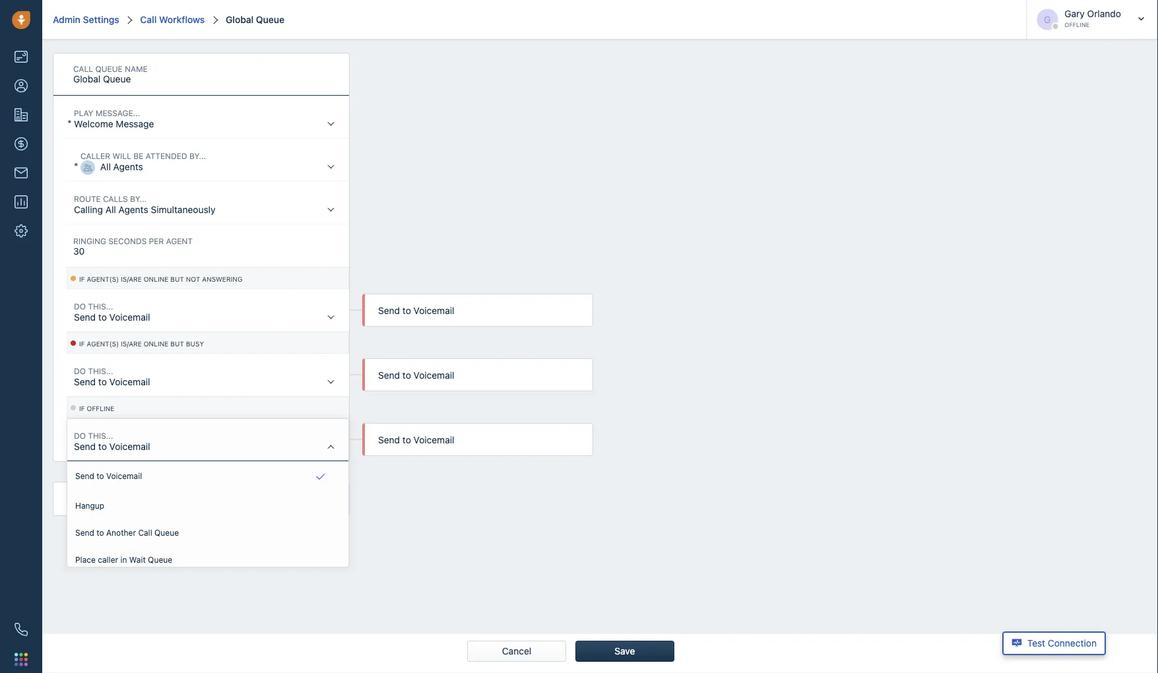 Task type: describe. For each thing, give the bounding box(es) containing it.
orlando
[[1087, 8, 1121, 19]]

3 if from the top
[[79, 405, 85, 413]]

queue right another
[[154, 528, 179, 537]]

1 vertical spatial settings
[[134, 495, 170, 506]]

send to voicemail button
[[67, 419, 348, 461]]

call inside "list box"
[[138, 528, 152, 537]]

online for busy
[[144, 340, 168, 348]]

voicemail inside dropdown button
[[109, 441, 150, 452]]

global
[[226, 14, 254, 25]]

welcome message button
[[67, 96, 348, 139]]

workflows
[[159, 14, 205, 25]]

is/are for if agent(s)  is/are online but busy
[[121, 340, 142, 348]]

welcome message
[[74, 118, 154, 129]]

gary orlando offline
[[1065, 8, 1121, 28]]

0 vertical spatial call
[[140, 14, 157, 25]]

queue right the global
[[256, 14, 285, 25]]

admin settings
[[53, 14, 119, 25]]

welcome
[[74, 118, 113, 129]]

all agents
[[100, 161, 143, 172]]

0 horizontal spatial wait
[[83, 495, 101, 506]]

test
[[1028, 638, 1046, 649]]

admin
[[53, 14, 80, 25]]

busy
[[186, 340, 204, 348]]

all inside button
[[100, 161, 111, 172]]

agent(s) for if agent(s) is/are online but not answering
[[87, 276, 119, 283]]

place
[[75, 555, 96, 564]]

freshworks switcher image
[[15, 653, 28, 666]]

simultaneously
[[151, 204, 216, 215]]

in
[[120, 555, 127, 564]]

place caller in wait queue
[[75, 555, 172, 564]]

1 vertical spatial agents
[[119, 204, 148, 215]]

is/are for if agent(s) is/are online but not answering
[[121, 276, 142, 283]]

not
[[186, 276, 200, 283]]

send inside dropdown button
[[74, 441, 96, 452]]

1 vertical spatial all
[[105, 204, 116, 215]]

wait inside "list box"
[[129, 555, 146, 564]]

* for welcome message button at the left top of the page
[[67, 118, 72, 129]]

send to another call queue
[[75, 528, 179, 537]]

send to voicemail inside option
[[75, 472, 142, 481]]

caller
[[98, 555, 118, 564]]

phone element
[[8, 616, 34, 643]]

but for busy
[[170, 340, 184, 348]]

if agent(s) is/are online but not answering
[[79, 276, 243, 283]]

offline
[[1065, 21, 1090, 28]]

gary
[[1065, 8, 1085, 19]]

test connection
[[1028, 638, 1097, 649]]

queue right in
[[148, 555, 172, 564]]

send inside option
[[75, 472, 94, 481]]



Task type: locate. For each thing, give the bounding box(es) containing it.
is/are
[[121, 276, 142, 283], [121, 340, 142, 348]]

2 if from the top
[[79, 340, 85, 348]]

2 agent(s) from the top
[[87, 340, 119, 348]]

call workflows link
[[138, 14, 205, 25]]

agents down all agents
[[119, 204, 148, 215]]

send to voicemail
[[378, 305, 454, 316], [74, 312, 150, 322], [378, 370, 454, 381], [74, 376, 150, 387], [378, 435, 454, 446], [74, 441, 150, 452], [75, 472, 142, 481]]

0 horizontal spatial settings
[[83, 14, 119, 25]]

online left busy
[[144, 340, 168, 348]]

1 vertical spatial but
[[170, 340, 184, 348]]

online left not
[[144, 276, 168, 283]]

1 horizontal spatial settings
[[134, 495, 170, 506]]

2 send to voicemail button from the top
[[67, 354, 348, 397]]

global queue
[[226, 14, 285, 25]]

1 horizontal spatial wait
[[129, 555, 146, 564]]

0 vertical spatial agents
[[113, 161, 143, 172]]

to inside option
[[97, 472, 104, 481]]

all agents button
[[74, 139, 348, 182]]

agents inside button
[[113, 161, 143, 172]]

voicemail inside option
[[106, 472, 142, 481]]

1 agent(s) from the top
[[87, 276, 119, 283]]

answering
[[202, 276, 243, 283]]

to
[[403, 305, 411, 316], [98, 312, 107, 322], [403, 370, 411, 381], [98, 376, 107, 387], [403, 435, 411, 446], [98, 441, 107, 452], [97, 472, 104, 481], [97, 528, 104, 537]]

calling all agents simultaneously
[[74, 204, 216, 215]]

to inside dropdown button
[[98, 441, 107, 452]]

0 vertical spatial *
[[67, 118, 72, 129]]

connection
[[1048, 638, 1097, 649]]

message
[[116, 118, 154, 129]]

another
[[106, 528, 136, 537]]

online
[[144, 276, 168, 283], [144, 340, 168, 348]]

g
[[1044, 14, 1051, 25]]

0 horizontal spatial *
[[67, 118, 72, 129]]

call workflows
[[140, 14, 205, 25]]

if for if agent(s) is/are online but not answering
[[79, 276, 85, 283]]

but for not
[[170, 276, 184, 283]]

but
[[170, 276, 184, 283], [170, 340, 184, 348]]

settings
[[83, 14, 119, 25], [134, 495, 170, 506]]

phone image
[[15, 623, 28, 636]]

2 but from the top
[[170, 340, 184, 348]]

is/are left not
[[121, 276, 142, 283]]

queue
[[256, 14, 285, 25], [104, 495, 132, 506], [154, 528, 179, 537], [148, 555, 172, 564]]

agents right group icon
[[113, 161, 143, 172]]

is/are left busy
[[121, 340, 142, 348]]

1 send to voicemail button from the top
[[67, 290, 348, 332]]

group image
[[81, 160, 95, 175]]

hangup
[[75, 501, 104, 510]]

agent(s)
[[87, 276, 119, 283], [87, 340, 119, 348]]

cancel link
[[494, 641, 539, 662]]

1 vertical spatial call
[[138, 528, 152, 537]]

all
[[100, 161, 111, 172], [105, 204, 116, 215]]

save
[[615, 646, 635, 657]]

1 vertical spatial send to voicemail button
[[67, 354, 348, 397]]

1 vertical spatial online
[[144, 340, 168, 348]]

wait
[[83, 495, 101, 506], [129, 555, 146, 564]]

agents
[[113, 161, 143, 172], [119, 204, 148, 215]]

cancel
[[502, 646, 531, 657]]

if
[[79, 276, 85, 283], [79, 340, 85, 348], [79, 405, 85, 413]]

1 but from the top
[[170, 276, 184, 283]]

list box
[[67, 461, 348, 572]]

2 online from the top
[[144, 340, 168, 348]]

* left welcome in the left of the page
[[67, 118, 72, 129]]

but left not
[[170, 276, 184, 283]]

send to voicemail inside dropdown button
[[74, 441, 150, 452]]

send to voicemail option
[[70, 464, 346, 491]]

1 online from the top
[[144, 276, 168, 283]]

1 is/are from the top
[[121, 276, 142, 283]]

1 vertical spatial wait
[[129, 555, 146, 564]]

1 vertical spatial if
[[79, 340, 85, 348]]

wait right in
[[129, 555, 146, 564]]

2 vertical spatial if
[[79, 405, 85, 413]]

wait up "send to another call queue"
[[83, 495, 101, 506]]

send
[[378, 305, 400, 316], [74, 312, 96, 322], [378, 370, 400, 381], [74, 376, 96, 387], [378, 435, 400, 446], [74, 441, 96, 452], [75, 472, 94, 481], [75, 528, 94, 537]]

None field
[[67, 63, 296, 94], [67, 235, 349, 267], [67, 63, 296, 94], [67, 235, 349, 267]]

offline
[[87, 405, 114, 413]]

if offline
[[79, 405, 114, 413]]

queue up another
[[104, 495, 132, 506]]

1 if from the top
[[79, 276, 85, 283]]

admin settings link
[[53, 14, 119, 25]]

0 vertical spatial settings
[[83, 14, 119, 25]]

0 vertical spatial all
[[100, 161, 111, 172]]

0 vertical spatial is/are
[[121, 276, 142, 283]]

* for all agents button at left top
[[74, 161, 78, 172]]

call right another
[[138, 528, 152, 537]]

*
[[67, 118, 72, 129], [74, 161, 78, 172]]

send to voicemail button
[[67, 290, 348, 332], [67, 354, 348, 397]]

1 vertical spatial is/are
[[121, 340, 142, 348]]

0 vertical spatial send to voicemail button
[[67, 290, 348, 332]]

online for not
[[144, 276, 168, 283]]

if agent(s)  is/are online but busy
[[79, 340, 204, 348]]

* left group icon
[[74, 161, 78, 172]]

0 vertical spatial if
[[79, 276, 85, 283]]

settings right the admin on the top of the page
[[83, 14, 119, 25]]

0 vertical spatial but
[[170, 276, 184, 283]]

tick image
[[316, 469, 325, 485]]

list box containing send to voicemail
[[67, 461, 348, 572]]

2 is/are from the top
[[121, 340, 142, 348]]

0 vertical spatial online
[[144, 276, 168, 283]]

all right the calling
[[105, 204, 116, 215]]

but left busy
[[170, 340, 184, 348]]

wait queue settings
[[83, 495, 170, 506]]

send to voicemail button down answering
[[67, 290, 348, 332]]

0 vertical spatial wait
[[83, 495, 101, 506]]

1 horizontal spatial *
[[74, 161, 78, 172]]

send to voicemail button down busy
[[67, 354, 348, 397]]

settings up "send to another call queue"
[[134, 495, 170, 506]]

agent(s) for if agent(s)  is/are online but busy
[[87, 340, 119, 348]]

voicemail
[[414, 305, 454, 316], [109, 312, 150, 322], [414, 370, 454, 381], [109, 376, 150, 387], [414, 435, 454, 446], [109, 441, 150, 452], [106, 472, 142, 481]]

calling
[[74, 204, 103, 215]]

all right group icon
[[100, 161, 111, 172]]

call left workflows
[[140, 14, 157, 25]]

1 vertical spatial *
[[74, 161, 78, 172]]

1 vertical spatial agent(s)
[[87, 340, 119, 348]]

0 vertical spatial agent(s)
[[87, 276, 119, 283]]

if for if agent(s)  is/are online but busy
[[79, 340, 85, 348]]

call
[[140, 14, 157, 25], [138, 528, 152, 537]]



Task type: vqa. For each thing, say whether or not it's contained in the screenshot.
CONTRACT
no



